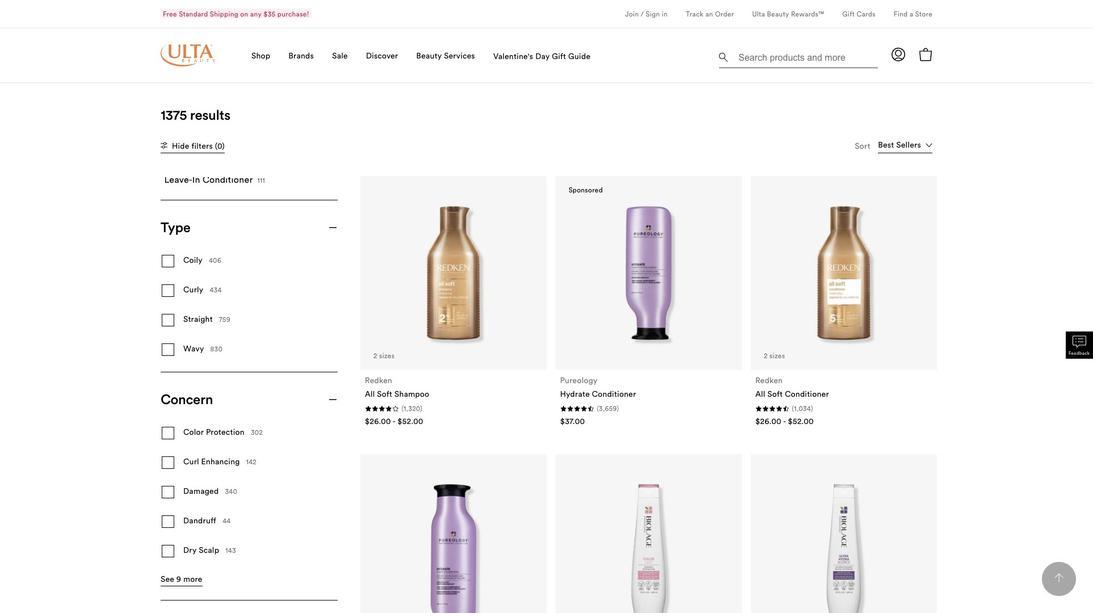 Task type: vqa. For each thing, say whether or not it's contained in the screenshot.


Task type: describe. For each thing, give the bounding box(es) containing it.
1375
[[161, 106, 187, 123]]

sizes for redken all soft shampoo
[[379, 352, 395, 360]]

find
[[894, 10, 908, 18]]

hide filters (0) button
[[161, 140, 225, 153]]

$52.00 for conditioner
[[788, 416, 814, 427]]

guide
[[569, 51, 591, 61]]

Search products and more search field
[[738, 45, 875, 65]]

302
[[251, 428, 263, 437]]

$26.00 - $52.00 for conditioner
[[756, 416, 814, 427]]

all for all soft shampoo
[[365, 389, 375, 399]]

$26.00 for redken all soft conditioner
[[756, 416, 782, 427]]

curl
[[183, 456, 199, 467]]

hide filters (0)
[[172, 141, 225, 151]]

services
[[444, 50, 475, 60]]

best
[[879, 140, 895, 150]]

/
[[641, 9, 644, 18]]

2 for redken all soft shampoo
[[374, 352, 377, 360]]

( 1,034 )
[[792, 404, 814, 413]]

find a store
[[894, 10, 933, 18]]

hide
[[172, 141, 189, 151]]

curl enhancing
[[183, 456, 240, 467]]

color
[[183, 427, 204, 437]]

protection
[[206, 427, 245, 437]]

Sort field
[[879, 139, 933, 153]]

scalp
[[199, 545, 219, 555]]

44
[[223, 517, 231, 525]]

dandruff
[[183, 515, 216, 526]]

color protection
[[183, 427, 245, 437]]

$37.00
[[560, 416, 585, 427]]

$35
[[264, 9, 276, 18]]

join / sign in
[[626, 9, 668, 18]]

brands button
[[289, 28, 314, 83]]

ulta beauty rewards™
[[753, 9, 825, 18]]

log in to your ulta account image
[[892, 47, 906, 61]]

) for pureology hydrate conditioner
[[617, 404, 619, 413]]

find a store link
[[894, 10, 933, 20]]

434
[[210, 285, 222, 294]]

redken all soft shampoo image
[[379, 199, 528, 348]]

an
[[706, 10, 714, 18]]

1,320
[[404, 404, 421, 413]]

shop
[[252, 50, 271, 60]]

redken all soft shampoo
[[365, 376, 430, 399]]

leave-in conditioner 111
[[164, 174, 265, 185]]

$26.00 for redken all soft shampoo
[[365, 416, 391, 427]]

0 items in bag image
[[919, 48, 933, 61]]

pureology
[[560, 376, 598, 386]]

free
[[163, 9, 177, 18]]

valentine's day gift guide
[[494, 51, 591, 61]]

shop button
[[252, 28, 271, 83]]

go to ulta beauty homepage image
[[161, 44, 215, 66]]

pureology hydrate conditioner
[[560, 376, 636, 399]]

9
[[177, 574, 181, 585]]

curly
[[183, 284, 204, 295]]

enhancing
[[201, 456, 240, 467]]

conditioner for hydrate
[[592, 389, 636, 399]]

2 sizes for redken all soft shampoo
[[374, 352, 395, 360]]

biolage color last shampoo image
[[575, 477, 724, 613]]

type
[[161, 219, 191, 236]]

( 3,659 )
[[597, 404, 619, 413]]

shipping
[[210, 9, 239, 18]]

wavy
[[183, 343, 204, 354]]

withicon image
[[161, 142, 168, 149]]

results
[[190, 106, 231, 123]]

messages bubble square menu image
[[1073, 335, 1087, 349]]

759
[[219, 315, 231, 324]]

( for all soft shampoo
[[402, 404, 404, 413]]

coily
[[183, 255, 203, 265]]

order
[[715, 10, 734, 18]]

filters
[[192, 141, 213, 151]]

sort
[[855, 141, 871, 151]]

see  9  more
[[161, 574, 203, 585]]

redken all soft conditioner
[[756, 376, 830, 399]]

1,034
[[795, 404, 811, 413]]

free standard shipping on any $35 purchase!
[[163, 9, 309, 18]]

valentine's
[[494, 51, 534, 61]]

leave-
[[164, 174, 192, 185]]

see
[[161, 574, 174, 585]]

sale
[[332, 50, 348, 60]]

cards
[[857, 10, 876, 18]]

shampoo
[[395, 389, 430, 399]]

track an order
[[686, 10, 734, 18]]

$52.00 for shampoo
[[398, 416, 424, 427]]

) for redken all soft shampoo
[[421, 404, 423, 413]]

a
[[910, 10, 914, 18]]

gift cards
[[843, 10, 876, 18]]

sizes for redken all soft conditioner
[[770, 352, 786, 360]]

pureology hydrate conditioner image
[[575, 199, 724, 348]]



Task type: locate. For each thing, give the bounding box(es) containing it.
142
[[246, 458, 257, 466]]

gift right day
[[552, 51, 566, 61]]

0 horizontal spatial $26.00
[[365, 416, 391, 427]]

beauty services
[[417, 50, 475, 60]]

1 vertical spatial gift
[[552, 51, 566, 61]]

track an order link
[[686, 10, 734, 20]]

1 horizontal spatial (
[[597, 404, 599, 413]]

1 horizontal spatial soft
[[768, 389, 783, 399]]

( 1,320 )
[[402, 404, 423, 413]]

2 $52.00 from the left
[[788, 416, 814, 427]]

1 horizontal spatial )
[[617, 404, 619, 413]]

1 horizontal spatial sizes
[[770, 352, 786, 360]]

any
[[250, 9, 262, 18]]

conditioner right "in"
[[203, 174, 253, 185]]

1 ) from the left
[[421, 404, 423, 413]]

3 ( from the left
[[792, 404, 795, 413]]

soft for conditioner
[[768, 389, 783, 399]]

1 soft from the left
[[377, 389, 393, 399]]

beauty inside button
[[417, 50, 442, 60]]

0 horizontal spatial redken
[[365, 376, 392, 386]]

2 up redken all soft conditioner
[[764, 352, 768, 360]]

gift left cards
[[843, 10, 855, 18]]

$26.00
[[365, 416, 391, 427], [756, 416, 782, 427]]

join
[[626, 9, 639, 18]]

conditioner
[[203, 174, 253, 185], [592, 389, 636, 399], [785, 389, 830, 399]]

1 horizontal spatial redken
[[756, 376, 783, 386]]

beauty services button
[[417, 28, 475, 83]]

store
[[916, 10, 933, 18]]

brands
[[289, 50, 314, 60]]

0 horizontal spatial sizes
[[379, 352, 395, 360]]

0 horizontal spatial soft
[[377, 389, 393, 399]]

2 sizes for redken all soft conditioner
[[764, 352, 786, 360]]

soft inside redken all soft conditioner
[[768, 389, 783, 399]]

on
[[240, 9, 248, 18]]

$26.00 - $52.00 down "1,320"
[[365, 416, 424, 427]]

0 horizontal spatial gift
[[552, 51, 566, 61]]

conditioner inside pureology hydrate conditioner
[[592, 389, 636, 399]]

2 $26.00 - $52.00 from the left
[[756, 416, 814, 427]]

gift inside "link"
[[843, 10, 855, 18]]

sponsored
[[569, 186, 603, 194]]

1 horizontal spatial all
[[756, 389, 766, 399]]

- down redken all soft conditioner
[[784, 416, 786, 427]]

sale button
[[332, 28, 348, 83]]

143
[[226, 546, 236, 555]]

None checkbox
[[161, 284, 338, 298], [161, 313, 338, 328], [161, 343, 338, 357], [161, 456, 338, 470], [161, 515, 338, 529], [161, 544, 338, 559], [161, 284, 338, 298], [161, 313, 338, 328], [161, 343, 338, 357], [161, 456, 338, 470], [161, 515, 338, 529], [161, 544, 338, 559]]

2 for redken all soft conditioner
[[764, 352, 768, 360]]

$52.00 down 1,034
[[788, 416, 814, 427]]

discover button
[[366, 28, 398, 83]]

2 sizes up redken all soft shampoo
[[374, 352, 395, 360]]

) down pureology hydrate conditioner
[[617, 404, 619, 413]]

more
[[183, 574, 203, 585]]

1 ( from the left
[[402, 404, 404, 413]]

sizes up redken all soft shampoo
[[379, 352, 395, 360]]

$26.00 down redken all soft conditioner
[[756, 416, 782, 427]]

1 2 from the left
[[374, 352, 377, 360]]

- down shampoo
[[393, 416, 396, 427]]

2 sizes
[[374, 352, 395, 360], [764, 352, 786, 360]]

1 horizontal spatial $26.00 - $52.00
[[756, 416, 814, 427]]

3 ) from the left
[[811, 404, 814, 413]]

$52.00 down "1,320"
[[398, 416, 424, 427]]

2 2 from the left
[[764, 352, 768, 360]]

1 horizontal spatial $52.00
[[788, 416, 814, 427]]

$26.00 down redken all soft shampoo
[[365, 416, 391, 427]]

- for conditioner
[[784, 416, 786, 427]]

dry scalp
[[183, 545, 219, 555]]

1 horizontal spatial 2 sizes
[[764, 352, 786, 360]]

2 ( from the left
[[597, 404, 599, 413]]

1 horizontal spatial -
[[784, 416, 786, 427]]

0 horizontal spatial 2
[[374, 352, 377, 360]]

0 horizontal spatial 2 sizes
[[374, 352, 395, 360]]

1 2 sizes from the left
[[374, 352, 395, 360]]

830
[[210, 345, 223, 353]]

standard
[[179, 9, 208, 18]]

) for redken all soft conditioner
[[811, 404, 814, 413]]

damaged
[[183, 486, 219, 496]]

( down pureology hydrate conditioner
[[597, 404, 599, 413]]

conditioner inside redken all soft conditioner
[[785, 389, 830, 399]]

1 sizes from the left
[[379, 352, 395, 360]]

( down shampoo
[[402, 404, 404, 413]]

0 horizontal spatial -
[[393, 416, 396, 427]]

2 redken from the left
[[756, 376, 783, 386]]

(0)
[[215, 141, 225, 151]]

1 all from the left
[[365, 389, 375, 399]]

best sellers
[[879, 140, 922, 150]]

straight
[[183, 314, 213, 324]]

back to top image
[[1055, 574, 1064, 583]]

redken inside redken all soft conditioner
[[756, 376, 783, 386]]

2 soft from the left
[[768, 389, 783, 399]]

) down redken all soft conditioner
[[811, 404, 814, 413]]

soft inside redken all soft shampoo
[[377, 389, 393, 399]]

2 2 sizes from the left
[[764, 352, 786, 360]]

- for shampoo
[[393, 416, 396, 427]]

all inside redken all soft conditioner
[[756, 389, 766, 399]]

conditioner up 3,659 on the right bottom of the page
[[592, 389, 636, 399]]

ulta beauty rewards™ button
[[753, 0, 825, 28]]

sellers
[[897, 140, 922, 150]]

join / sign in button
[[626, 0, 668, 28]]

2 up redken all soft shampoo
[[374, 352, 377, 360]]

1 - from the left
[[393, 416, 396, 427]]

beauty left "services"
[[417, 50, 442, 60]]

( for all soft conditioner
[[792, 404, 795, 413]]

discover
[[366, 50, 398, 60]]

hydrate
[[560, 389, 590, 399]]

all inside redken all soft shampoo
[[365, 389, 375, 399]]

0 horizontal spatial )
[[421, 404, 423, 413]]

0 horizontal spatial conditioner
[[203, 174, 253, 185]]

redken inside redken all soft shampoo
[[365, 376, 392, 386]]

track
[[686, 10, 704, 18]]

1 horizontal spatial $26.00
[[756, 416, 782, 427]]

1 $26.00 - $52.00 from the left
[[365, 416, 424, 427]]

None search field
[[719, 43, 878, 70]]

None checkbox
[[161, 254, 338, 269], [161, 426, 338, 441], [161, 485, 338, 500], [161, 254, 338, 269], [161, 426, 338, 441], [161, 485, 338, 500]]

1 vertical spatial beauty
[[417, 50, 442, 60]]

3,659
[[599, 404, 617, 413]]

beauty inside 'button'
[[767, 9, 790, 18]]

$26.00 - $52.00 down 1,034
[[756, 416, 814, 427]]

0 horizontal spatial $26.00 - $52.00
[[365, 416, 424, 427]]

rewards™
[[792, 9, 825, 18]]

sizes
[[379, 352, 395, 360], [770, 352, 786, 360]]

2 all from the left
[[756, 389, 766, 399]]

1 redken from the left
[[365, 376, 392, 386]]

soft
[[377, 389, 393, 399], [768, 389, 783, 399]]

0 vertical spatial gift
[[843, 10, 855, 18]]

feedback
[[1069, 350, 1091, 356]]

(
[[402, 404, 404, 413], [597, 404, 599, 413], [792, 404, 795, 413]]

1 horizontal spatial beauty
[[767, 9, 790, 18]]

2 horizontal spatial conditioner
[[785, 389, 830, 399]]

day
[[536, 51, 550, 61]]

all for all soft conditioner
[[756, 389, 766, 399]]

2 horizontal spatial )
[[811, 404, 814, 413]]

1 horizontal spatial gift
[[843, 10, 855, 18]]

) down shampoo
[[421, 404, 423, 413]]

conditioner up '( 1,034 )'
[[785, 389, 830, 399]]

0 vertical spatial beauty
[[767, 9, 790, 18]]

gift cards link
[[843, 10, 876, 20]]

redken
[[365, 376, 392, 386], [756, 376, 783, 386]]

redken for redken all soft conditioner
[[756, 376, 783, 386]]

2 $26.00 from the left
[[756, 416, 782, 427]]

2 horizontal spatial (
[[792, 404, 795, 413]]

-
[[393, 416, 396, 427], [784, 416, 786, 427]]

ulta
[[753, 9, 766, 18]]

$52.00
[[398, 416, 424, 427], [788, 416, 814, 427]]

( down redken all soft conditioner
[[792, 404, 795, 413]]

406
[[209, 256, 221, 264]]

pureology hydrate shampoo image
[[379, 477, 528, 613]]

see  9  more button
[[161, 574, 203, 586]]

1 $52.00 from the left
[[398, 416, 424, 427]]

redken all soft conditioner image
[[770, 199, 919, 348]]

1 horizontal spatial conditioner
[[592, 389, 636, 399]]

conditioner for in
[[203, 174, 253, 185]]

1375 results
[[161, 106, 231, 123]]

beauty right ulta
[[767, 9, 790, 18]]

beauty
[[767, 9, 790, 18], [417, 50, 442, 60]]

$26.00 - $52.00 for shampoo
[[365, 416, 424, 427]]

1 horizontal spatial 2
[[764, 352, 768, 360]]

sizes up redken all soft conditioner
[[770, 352, 786, 360]]

$26.00 - $52.00
[[365, 416, 424, 427], [756, 416, 814, 427]]

2 - from the left
[[784, 416, 786, 427]]

soft for shampoo
[[377, 389, 393, 399]]

2 sizes from the left
[[770, 352, 786, 360]]

( for hydrate conditioner
[[597, 404, 599, 413]]

valentine's day gift guide link
[[494, 51, 591, 62]]

in
[[192, 174, 200, 185]]

2 sizes up redken all soft conditioner
[[764, 352, 786, 360]]

1 $26.00 from the left
[[365, 416, 391, 427]]

sign
[[646, 9, 660, 18]]

0 horizontal spatial $52.00
[[398, 416, 424, 427]]

redken for redken all soft shampoo
[[365, 376, 392, 386]]

340
[[225, 487, 237, 496]]

in
[[662, 9, 668, 18]]

2 ) from the left
[[617, 404, 619, 413]]

biolage ultra hydra source conditioner image
[[770, 477, 919, 613]]

0 horizontal spatial beauty
[[417, 50, 442, 60]]

111
[[258, 176, 265, 185]]

0 horizontal spatial (
[[402, 404, 404, 413]]

0 horizontal spatial all
[[365, 389, 375, 399]]

)
[[421, 404, 423, 413], [617, 404, 619, 413], [811, 404, 814, 413]]



